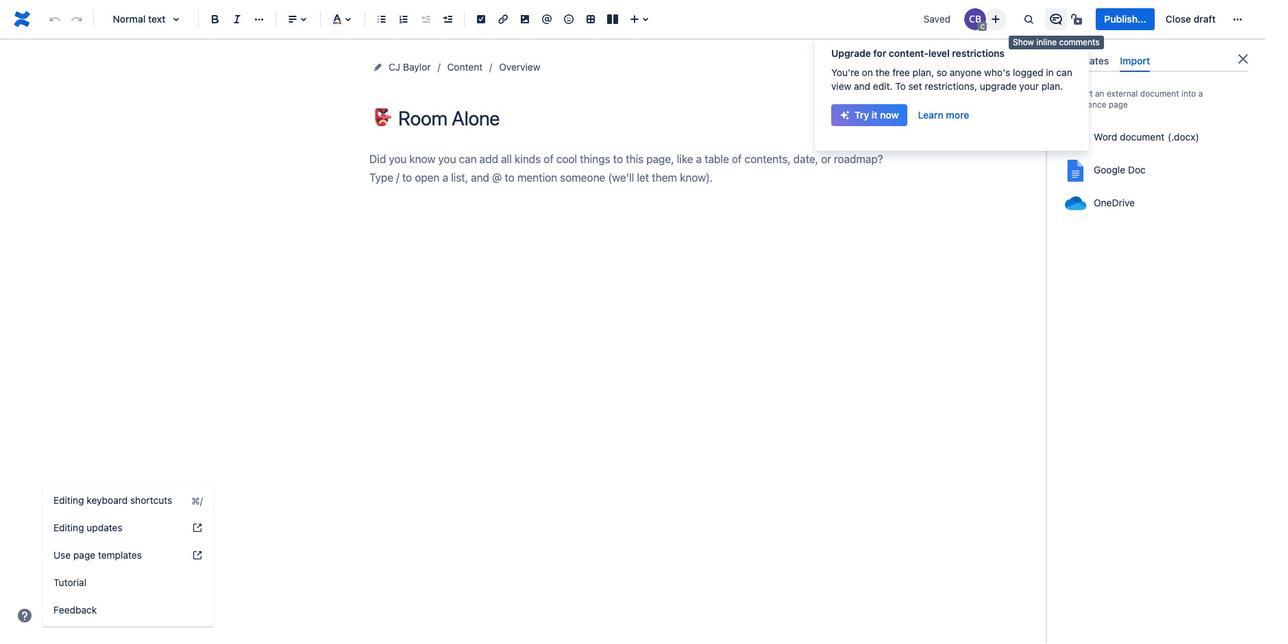 Task type: describe. For each thing, give the bounding box(es) containing it.
doc
[[1128, 164, 1146, 176]]

0 horizontal spatial page
[[73, 549, 95, 561]]

content
[[447, 61, 483, 73]]

you're on the free plan, so anyone who's logged in can view and edit. to set restrictions, upgrade your plan.
[[832, 66, 1073, 92]]

free
[[893, 66, 910, 78]]

confluence image
[[11, 8, 33, 30]]

tutorial button
[[43, 569, 214, 596]]

table image
[[583, 11, 599, 27]]

redo ⌘⇧z image
[[69, 11, 85, 27]]

more formatting image
[[251, 11, 267, 27]]

close
[[1166, 13, 1192, 25]]

editing keyboard shortcuts
[[53, 494, 172, 506]]

bullet list ⌘⇧8 image
[[374, 11, 390, 27]]

the
[[876, 66, 890, 78]]

normal text button
[[99, 4, 193, 34]]

overview
[[499, 61, 540, 73]]

you're
[[832, 66, 860, 78]]

emoji image
[[561, 11, 577, 27]]

import
[[1120, 55, 1150, 66]]

find and replace image
[[1021, 11, 1037, 27]]

onedrive button
[[1060, 187, 1252, 220]]

content link
[[447, 59, 483, 75]]

learn
[[918, 109, 944, 121]]

add image, video, or file image
[[517, 11, 533, 27]]

show
[[1013, 37, 1034, 47]]

Main content area, start typing to enter text. text field
[[369, 150, 890, 188]]

upgrade
[[980, 80, 1017, 92]]

into
[[1182, 89, 1196, 99]]

cj baylor
[[389, 61, 431, 73]]

for
[[874, 47, 887, 59]]

help image
[[16, 607, 33, 624]]

normal
[[113, 13, 146, 25]]

editing for editing updates
[[53, 522, 84, 533]]

an
[[1095, 89, 1105, 99]]

a
[[1199, 89, 1203, 99]]

your
[[1020, 80, 1039, 92]]

cj
[[389, 61, 401, 73]]

document inside convert an external document into a confluence page
[[1141, 89, 1180, 99]]

feedback button
[[43, 596, 214, 624]]

⌘/
[[191, 495, 203, 506]]

move this page image
[[372, 62, 383, 73]]

cj baylor link
[[389, 59, 431, 75]]

try it now
[[855, 109, 899, 121]]

mention image
[[539, 11, 555, 27]]

now
[[880, 109, 899, 121]]

in
[[1046, 66, 1054, 78]]

anyone
[[950, 66, 982, 78]]

close draft
[[1166, 13, 1216, 25]]

text
[[148, 13, 166, 25]]

editing updates
[[53, 522, 122, 533]]

help image for use page templates
[[192, 550, 203, 561]]

word document (.docx)
[[1094, 131, 1199, 143]]

cj baylor image
[[965, 8, 987, 30]]

outdent ⇧tab image
[[417, 11, 434, 27]]

keyboard
[[87, 494, 128, 506]]

on
[[862, 66, 873, 78]]

align left image
[[284, 11, 301, 27]]

show inline comments
[[1013, 37, 1100, 47]]

word
[[1094, 131, 1118, 143]]

it
[[872, 109, 878, 121]]

page inside convert an external document into a confluence page
[[1109, 100, 1128, 110]]

edit.
[[873, 80, 893, 92]]



Task type: vqa. For each thing, say whether or not it's contained in the screenshot.
editing updates link
yes



Task type: locate. For each thing, give the bounding box(es) containing it.
so
[[937, 66, 947, 78]]

confluence
[[1063, 100, 1107, 110]]

more
[[946, 109, 970, 121]]

help image for editing updates
[[192, 522, 203, 533]]

templates
[[1063, 55, 1109, 66]]

close draft button
[[1158, 8, 1224, 30]]

action item image
[[473, 11, 489, 27]]

1 vertical spatial document
[[1120, 131, 1165, 143]]

try
[[855, 109, 869, 121]]

baylor
[[403, 61, 431, 73]]

(.docx)
[[1168, 131, 1199, 143]]

plan,
[[913, 66, 934, 78]]

1 vertical spatial editing
[[53, 522, 84, 533]]

:japanese_goblin: image
[[374, 108, 392, 126], [374, 108, 392, 126]]

overview link
[[499, 59, 540, 75]]

can
[[1057, 66, 1073, 78]]

convert
[[1063, 89, 1093, 99]]

tab list containing templates
[[1057, 49, 1255, 72]]

google doc button
[[1060, 154, 1252, 187]]

Give this page a title text field
[[398, 107, 890, 130]]

more image
[[1230, 11, 1246, 27]]

updates
[[87, 522, 122, 533]]

upgrade
[[832, 47, 871, 59]]

comments
[[1059, 37, 1100, 47]]

inline
[[1037, 37, 1057, 47]]

2 editing from the top
[[53, 522, 84, 533]]

draft
[[1194, 13, 1216, 25]]

help image
[[192, 522, 203, 533], [192, 550, 203, 561]]

link image
[[495, 11, 511, 27]]

undo ⌘z image
[[47, 11, 63, 27]]

close templates and import image
[[1235, 51, 1252, 67]]

publish... button
[[1096, 8, 1155, 30]]

use page templates link
[[43, 542, 214, 569]]

indent tab image
[[439, 11, 456, 27]]

1 horizontal spatial page
[[1109, 100, 1128, 110]]

confluence image
[[11, 8, 33, 30]]

page right the use
[[73, 549, 95, 561]]

shortcuts
[[130, 494, 172, 506]]

make page full-width image
[[870, 59, 886, 75]]

no restrictions image
[[1070, 11, 1087, 27]]

to
[[895, 80, 906, 92]]

1 editing from the top
[[53, 494, 84, 506]]

editing up editing updates
[[53, 494, 84, 506]]

plan.
[[1042, 80, 1063, 92]]

templates
[[98, 549, 142, 561]]

google
[[1094, 164, 1126, 176]]

external
[[1107, 89, 1138, 99]]

restrictions
[[952, 47, 1005, 59]]

editing for editing keyboard shortcuts
[[53, 494, 84, 506]]

learn more link
[[910, 104, 978, 126]]

0 vertical spatial document
[[1141, 89, 1180, 99]]

document left into
[[1141, 89, 1180, 99]]

feedback
[[53, 604, 97, 616]]

invite to edit image
[[988, 11, 1005, 27]]

1 help image from the top
[[192, 522, 203, 533]]

0 vertical spatial editing
[[53, 494, 84, 506]]

use page templates
[[53, 549, 142, 561]]

comment icon image
[[1048, 11, 1065, 27]]

use
[[53, 549, 71, 561]]

restrictions,
[[925, 80, 978, 92]]

logged
[[1013, 66, 1044, 78]]

level
[[929, 47, 950, 59]]

and
[[854, 80, 871, 92]]

editing updates link
[[43, 514, 214, 542]]

upgrade for content-level restrictions
[[832, 47, 1005, 59]]

editing
[[53, 494, 84, 506], [53, 522, 84, 533]]

bold ⌘b image
[[207, 11, 223, 27]]

document up doc
[[1120, 131, 1165, 143]]

set
[[909, 80, 922, 92]]

2 help image from the top
[[192, 550, 203, 561]]

editing up the use
[[53, 522, 84, 533]]

help image inside editing updates link
[[192, 522, 203, 533]]

try it now button
[[832, 104, 907, 126]]

page
[[1109, 100, 1128, 110], [73, 549, 95, 561]]

document
[[1141, 89, 1180, 99], [1120, 131, 1165, 143]]

italic ⌘i image
[[229, 11, 245, 27]]

content-
[[889, 47, 929, 59]]

google doc
[[1094, 164, 1146, 176]]

saved
[[924, 13, 951, 25]]

convert an external document into a confluence page
[[1063, 89, 1203, 110]]

who's
[[984, 66, 1011, 78]]

publish...
[[1105, 13, 1147, 25]]

help image inside use page templates link
[[192, 550, 203, 561]]

page down external
[[1109, 100, 1128, 110]]

normal text
[[113, 13, 166, 25]]

numbered list ⌘⇧7 image
[[396, 11, 412, 27]]

0 vertical spatial help image
[[192, 522, 203, 533]]

1 vertical spatial help image
[[192, 550, 203, 561]]

tutorial
[[53, 577, 86, 588]]

layouts image
[[605, 11, 621, 27]]

0 vertical spatial page
[[1109, 100, 1128, 110]]

onedrive
[[1094, 197, 1135, 209]]

1 vertical spatial page
[[73, 549, 95, 561]]

view
[[832, 80, 852, 92]]

learn more
[[918, 109, 970, 121]]

tab list
[[1057, 49, 1255, 72]]



